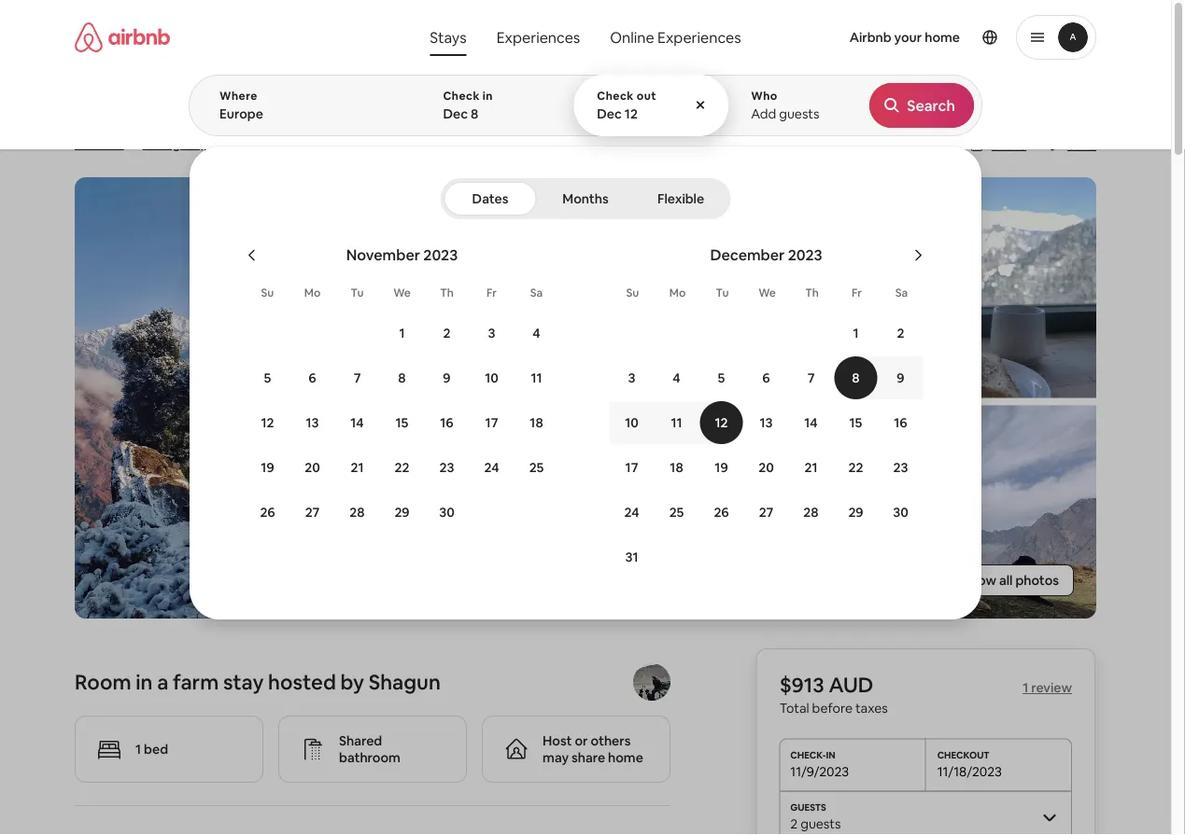 Task type: describe. For each thing, give the bounding box(es) containing it.
show all photos
[[963, 573, 1059, 589]]

2 su from the left
[[626, 286, 639, 300]]

1 horizontal spatial room
[[449, 95, 516, 127]]

november 2023
[[346, 245, 458, 264]]

1 su from the left
[[261, 286, 274, 300]]

0 vertical spatial 11
[[531, 370, 542, 387]]

1 21 from the left
[[351, 460, 364, 476]]

0 horizontal spatial 12
[[261, 415, 274, 432]]

show all photos button
[[926, 565, 1074, 597]]

1 bed
[[135, 742, 168, 758]]

0 horizontal spatial 24 button
[[469, 446, 514, 489]]

0 horizontal spatial 3
[[488, 325, 495, 342]]

1 5 button from the left
[[245, 357, 290, 400]]

2 22 button from the left
[[834, 446, 878, 489]]

2 experiences from the left
[[658, 28, 741, 47]]

out
[[637, 89, 657, 103]]

1 7 from the left
[[354, 370, 361, 387]]

1 vertical spatial 17
[[625, 460, 638, 476]]

1 horizontal spatial 3 button
[[609, 357, 654, 400]]

1 fr from the left
[[487, 286, 497, 300]]

bathroom
[[339, 750, 401, 767]]

1 22 from the left
[[395, 460, 410, 476]]

23 for first 23 button from the left
[[440, 460, 454, 476]]

2 5 button from the left
[[699, 357, 744, 400]]

1 vertical spatial 25 button
[[654, 491, 699, 534]]

4 for 4 button to the right
[[673, 370, 681, 387]]

airbnb your home link
[[838, 18, 971, 57]]

2 14 from the left
[[805, 415, 818, 432]]

sooty's
[[75, 95, 159, 127]]

2 22 from the left
[[849, 460, 863, 476]]

0 vertical spatial 25
[[529, 460, 544, 476]]

26 for 1st the 26 button from left
[[260, 504, 275, 521]]

total
[[779, 700, 809, 717]]

0 horizontal spatial 8
[[398, 370, 406, 387]]

hosted
[[268, 669, 336, 696]]

online experiences
[[610, 28, 741, 47]]

1 21 button from the left
[[335, 446, 380, 489]]

flexible
[[657, 191, 704, 207]]

2 horizontal spatial 8
[[852, 370, 860, 387]]

19 for first 19 button from left
[[261, 460, 274, 476]]

1 19 button from the left
[[245, 446, 290, 489]]

farm
[[173, 669, 219, 696]]

2 9 button from the left
[[878, 357, 923, 400]]

flexible button
[[635, 182, 727, 216]]

save
[[1068, 136, 1097, 153]]

26 for 2nd the 26 button from the left
[[714, 504, 729, 521]]

all
[[999, 573, 1013, 589]]

check in dec 8
[[443, 89, 493, 122]]

Where field
[[219, 106, 390, 122]]

~
[[262, 95, 276, 127]]

2 horizontal spatial 12
[[715, 415, 728, 432]]

0 horizontal spatial 4 button
[[514, 312, 559, 355]]

online experiences link
[[595, 19, 756, 56]]

2 30 button from the left
[[878, 491, 923, 534]]

0 vertical spatial 25 button
[[514, 446, 559, 489]]

2 29 button from the left
[[834, 491, 878, 534]]

shagun
[[369, 669, 441, 696]]

0 vertical spatial 1 review button
[[75, 134, 124, 153]]

hideout
[[164, 95, 257, 127]]

2 28 button from the left
[[789, 491, 834, 534]]

dates
[[472, 191, 508, 207]]

0 horizontal spatial 3 button
[[469, 312, 514, 355]]

2 6 button from the left
[[744, 357, 789, 400]]

1 9 button from the left
[[425, 357, 469, 400]]

2023 for november 2023
[[423, 245, 458, 264]]

2023 for december 2023
[[788, 245, 823, 264]]

5 for second 5 button from right
[[264, 370, 271, 387]]

1 8 button from the left
[[380, 357, 425, 400]]

1 vertical spatial 11
[[671, 415, 682, 432]]

blues
[[383, 95, 444, 127]]

2 26 button from the left
[[699, 491, 744, 534]]

1 30 button from the left
[[425, 491, 469, 534]]

2 mo from the left
[[669, 286, 686, 300]]

1 sa from the left
[[530, 286, 543, 300]]

2 21 button from the left
[[789, 446, 834, 489]]

who
[[751, 89, 778, 103]]

stay
[[223, 669, 264, 696]]

guests
[[779, 106, 820, 122]]

show
[[963, 573, 997, 589]]

sooty's hideout ~ beat the blues room image 3 image
[[593, 406, 841, 619]]

shangarh, himachal pradesh, india button
[[142, 133, 352, 155]]

who add guests
[[751, 89, 820, 122]]

1 23 button from the left
[[425, 446, 469, 489]]

2 fr from the left
[[852, 286, 862, 300]]

himachal
[[207, 135, 264, 152]]

online
[[610, 28, 654, 47]]

11/18/2023
[[937, 764, 1002, 780]]

the
[[339, 95, 378, 127]]

check for 8
[[443, 89, 480, 103]]

check out dec 12
[[597, 89, 657, 122]]

home inside profile element
[[925, 29, 960, 46]]

share
[[572, 750, 605, 767]]

sooty's hideout ~ beat the blues room image 1 image
[[75, 177, 586, 619]]

$913 aud
[[779, 672, 873, 699]]

dates button
[[444, 182, 537, 216]]

0 horizontal spatial 10
[[485, 370, 499, 387]]

1 horizontal spatial 10
[[625, 415, 639, 432]]

1 29 button from the left
[[380, 491, 425, 534]]

1 29 from the left
[[395, 504, 410, 521]]

india
[[323, 135, 352, 152]]

1 27 button from the left
[[290, 491, 335, 534]]

15 for first 15 button from the right
[[850, 415, 862, 432]]

28 for first '28' button from the right
[[804, 504, 819, 521]]

1 vertical spatial room
[[75, 669, 131, 696]]

none search field containing stays
[[189, 0, 1185, 620]]

1 15 button from the left
[[380, 402, 425, 445]]

where
[[219, 89, 258, 103]]

may
[[543, 750, 569, 767]]

1 22 button from the left
[[380, 446, 425, 489]]

31 button
[[609, 536, 654, 579]]

$913 aud total before taxes
[[779, 672, 888, 717]]

1 horizontal spatial 10 button
[[609, 402, 654, 445]]

taxes
[[855, 700, 888, 717]]

0 horizontal spatial 17
[[485, 415, 498, 432]]

1 horizontal spatial 25
[[669, 504, 684, 521]]

experiences button
[[482, 19, 595, 56]]

24 for the right 24 button
[[624, 504, 639, 521]]

31
[[625, 549, 638, 566]]

28 for second '28' button from the right
[[350, 504, 365, 521]]

1 horizontal spatial 3
[[628, 370, 636, 387]]

2 button for november 2023
[[425, 312, 469, 355]]

november
[[346, 245, 420, 264]]

share
[[992, 136, 1026, 153]]

host or others may share home
[[543, 733, 643, 767]]

1 horizontal spatial 4 button
[[654, 357, 699, 400]]

before
[[812, 700, 852, 717]]

1 horizontal spatial 1 review button
[[1023, 680, 1072, 697]]

1 button for november 2023
[[380, 312, 425, 355]]

review for 1 review
[[1031, 680, 1072, 697]]

2 14 button from the left
[[789, 402, 834, 445]]

check for 12
[[597, 89, 634, 103]]

shangarh,
[[142, 135, 204, 152]]

add
[[751, 106, 776, 122]]

2 7 from the left
[[808, 370, 815, 387]]

1 vertical spatial 17 button
[[609, 446, 654, 489]]

1 16 button from the left
[[425, 402, 469, 445]]

11/9/2023
[[790, 764, 849, 780]]



Task type: vqa. For each thing, say whether or not it's contained in the screenshot.
Anti-discrimination "link"
no



Task type: locate. For each thing, give the bounding box(es) containing it.
·
[[132, 136, 135, 155]]

0 vertical spatial 10 button
[[469, 357, 514, 400]]

1 button for december 2023
[[834, 312, 878, 355]]

2 for december 2023
[[897, 325, 905, 342]]

2 23 button from the left
[[878, 446, 923, 489]]

1 6 from the left
[[309, 370, 316, 387]]

0 horizontal spatial 16
[[440, 415, 454, 432]]

tu
[[351, 286, 364, 300], [716, 286, 729, 300]]

months button
[[540, 182, 631, 216]]

8
[[471, 106, 479, 122], [398, 370, 406, 387], [852, 370, 860, 387]]

review
[[83, 135, 124, 152], [1031, 680, 1072, 697]]

tab panel containing november 2023
[[189, 75, 1185, 620]]

23 button
[[425, 446, 469, 489], [878, 446, 923, 489]]

0 horizontal spatial 26 button
[[245, 491, 290, 534]]

9 button
[[425, 357, 469, 400], [878, 357, 923, 400]]

december 2023
[[710, 245, 823, 264]]

tu down december
[[716, 286, 729, 300]]

share button
[[962, 129, 1034, 161]]

17
[[485, 415, 498, 432], [625, 460, 638, 476]]

29 button
[[380, 491, 425, 534], [834, 491, 878, 534]]

2 20 button from the left
[[744, 446, 789, 489]]

1 14 from the left
[[351, 415, 364, 432]]

29
[[395, 504, 410, 521], [848, 504, 864, 521]]

1 9 from the left
[[443, 370, 451, 387]]

18 for the topmost 18 button
[[530, 415, 543, 432]]

0 vertical spatial 17
[[485, 415, 498, 432]]

0 horizontal spatial review
[[83, 135, 124, 152]]

0 horizontal spatial 28 button
[[335, 491, 380, 534]]

0 horizontal spatial 29 button
[[380, 491, 425, 534]]

1 vertical spatial 24
[[624, 504, 639, 521]]

30 for 2nd 30 button from left
[[893, 504, 909, 521]]

room in a farm stay hosted by shagun
[[75, 669, 441, 696]]

0 horizontal spatial 20 button
[[290, 446, 335, 489]]

bed
[[144, 742, 168, 758]]

1 30 from the left
[[439, 504, 455, 521]]

1 12 button from the left
[[245, 402, 290, 445]]

shared bathroom
[[339, 733, 401, 767]]

sooty's hideout ~ beat the blues room image 5 image
[[849, 406, 1097, 619]]

home right "your"
[[925, 29, 960, 46]]

2 we from the left
[[759, 286, 776, 300]]

tab panel
[[189, 75, 1185, 620]]

th
[[440, 286, 454, 300], [805, 286, 819, 300]]

1 horizontal spatial 1 button
[[834, 312, 878, 355]]

2 8 button from the left
[[834, 357, 878, 400]]

we down december 2023
[[759, 286, 776, 300]]

1 mo from the left
[[304, 286, 321, 300]]

1 horizontal spatial 6 button
[[744, 357, 789, 400]]

in for room
[[136, 669, 153, 696]]

home inside host or others may share home
[[608, 750, 643, 767]]

24 for 24 button to the left
[[484, 460, 499, 476]]

1 horizontal spatial su
[[626, 286, 639, 300]]

a
[[157, 669, 168, 696]]

0 horizontal spatial 27
[[305, 504, 320, 521]]

1 2 button from the left
[[425, 312, 469, 355]]

4 for left 4 button
[[533, 325, 540, 342]]

1 horizontal spatial 19
[[715, 460, 728, 476]]

home
[[925, 29, 960, 46], [608, 750, 643, 767]]

0 horizontal spatial 7 button
[[335, 357, 380, 400]]

experiences right online
[[658, 28, 741, 47]]

2 28 from the left
[[804, 504, 819, 521]]

room right the 'blues'
[[449, 95, 516, 127]]

None search field
[[189, 0, 1185, 620]]

what can we help you find? tab list
[[415, 19, 595, 56]]

20
[[305, 460, 320, 476], [759, 460, 774, 476]]

1
[[75, 135, 80, 152], [399, 325, 405, 342], [853, 325, 859, 342], [1023, 680, 1029, 697], [135, 742, 141, 758]]

0 horizontal spatial 1 button
[[380, 312, 425, 355]]

12
[[625, 106, 638, 122], [261, 415, 274, 432], [715, 415, 728, 432]]

0 horizontal spatial we
[[393, 286, 411, 300]]

1 horizontal spatial 22
[[849, 460, 863, 476]]

12 inside check out dec 12
[[625, 106, 638, 122]]

2 29 from the left
[[848, 504, 864, 521]]

0 horizontal spatial 23
[[440, 460, 454, 476]]

1 2023 from the left
[[423, 245, 458, 264]]

check inside check out dec 12
[[597, 89, 634, 103]]

check left out
[[597, 89, 634, 103]]

we down november 2023
[[393, 286, 411, 300]]

1 experiences from the left
[[497, 28, 580, 47]]

1 horizontal spatial in
[[483, 89, 493, 103]]

9
[[443, 370, 451, 387], [897, 370, 905, 387]]

0 horizontal spatial 28
[[350, 504, 365, 521]]

1 horizontal spatial 29
[[848, 504, 864, 521]]

2 16 button from the left
[[878, 402, 923, 445]]

2 21 from the left
[[805, 460, 818, 476]]

dec down online
[[597, 106, 622, 122]]

dec inside check out dec 12
[[597, 106, 622, 122]]

tab list inside search box
[[444, 178, 727, 219]]

14
[[351, 415, 364, 432], [805, 415, 818, 432]]

0 horizontal spatial 18
[[530, 415, 543, 432]]

1 20 from the left
[[305, 460, 320, 476]]

2 7 button from the left
[[789, 357, 834, 400]]

1 23 from the left
[[440, 460, 454, 476]]

0 vertical spatial 4 button
[[514, 312, 559, 355]]

2 2023 from the left
[[788, 245, 823, 264]]

home right share
[[608, 750, 643, 767]]

2 12 button from the left
[[699, 402, 744, 445]]

1 horizontal spatial 22 button
[[834, 446, 878, 489]]

1 vertical spatial 18 button
[[654, 446, 699, 489]]

2 2 from the left
[[897, 325, 905, 342]]

0 horizontal spatial 2 button
[[425, 312, 469, 355]]

0 horizontal spatial 26
[[260, 504, 275, 521]]

30 for second 30 button from the right
[[439, 504, 455, 521]]

7 button
[[335, 357, 380, 400], [789, 357, 834, 400]]

sooty's hideout ~ beat the blues room
[[75, 95, 516, 127]]

15 for second 15 button from right
[[396, 415, 409, 432]]

shagun image
[[633, 664, 671, 701], [633, 664, 671, 701]]

in down what can we help you find? tab list at the top
[[483, 89, 493, 103]]

5 button
[[245, 357, 290, 400], [699, 357, 744, 400]]

airbnb your home
[[850, 29, 960, 46]]

0 horizontal spatial mo
[[304, 286, 321, 300]]

dec down stays "button"
[[443, 106, 468, 122]]

1 horizontal spatial th
[[805, 286, 819, 300]]

2 15 from the left
[[850, 415, 862, 432]]

19 for 2nd 19 button from left
[[715, 460, 728, 476]]

1 horizontal spatial home
[[925, 29, 960, 46]]

photos
[[1016, 573, 1059, 589]]

1 vertical spatial 1 review button
[[1023, 680, 1072, 697]]

1 horizontal spatial 30 button
[[878, 491, 923, 534]]

10
[[485, 370, 499, 387], [625, 415, 639, 432]]

12 button
[[245, 402, 290, 445], [699, 402, 744, 445]]

room left a
[[75, 669, 131, 696]]

2 check from the left
[[597, 89, 634, 103]]

23
[[440, 460, 454, 476], [893, 460, 908, 476]]

13 button
[[290, 402, 335, 445], [744, 402, 789, 445]]

0 horizontal spatial 6 button
[[290, 357, 335, 400]]

1 horizontal spatial 2 button
[[878, 312, 923, 355]]

1 15 from the left
[[396, 415, 409, 432]]

1 vertical spatial 4
[[673, 370, 681, 387]]

dec for dec 12
[[597, 106, 622, 122]]

1 horizontal spatial 15
[[850, 415, 862, 432]]

1 horizontal spatial 5 button
[[699, 357, 744, 400]]

2 button
[[425, 312, 469, 355], [878, 312, 923, 355]]

1 horizontal spatial 7 button
[[789, 357, 834, 400]]

experiences inside button
[[497, 28, 580, 47]]

1 check from the left
[[443, 89, 480, 103]]

1 tu from the left
[[351, 286, 364, 300]]

0 horizontal spatial 12 button
[[245, 402, 290, 445]]

0 vertical spatial 10
[[485, 370, 499, 387]]

0 vertical spatial 18 button
[[514, 402, 559, 445]]

0 vertical spatial in
[[483, 89, 493, 103]]

2 button for december 2023
[[878, 312, 923, 355]]

1 review
[[1023, 680, 1072, 697]]

2 tu from the left
[[716, 286, 729, 300]]

2 sa from the left
[[896, 286, 908, 300]]

0 horizontal spatial 14 button
[[335, 402, 380, 445]]

th down november 2023
[[440, 286, 454, 300]]

16 button
[[425, 402, 469, 445], [878, 402, 923, 445]]

0 horizontal spatial 15
[[396, 415, 409, 432]]

1 horizontal spatial experiences
[[658, 28, 741, 47]]

2 15 button from the left
[[834, 402, 878, 445]]

2 27 button from the left
[[744, 491, 789, 534]]

0 horizontal spatial 6
[[309, 370, 316, 387]]

1 vertical spatial 18
[[670, 460, 683, 476]]

sa
[[530, 286, 543, 300], [896, 286, 908, 300]]

11
[[531, 370, 542, 387], [671, 415, 682, 432]]

2 for november 2023
[[443, 325, 451, 342]]

in left a
[[136, 669, 153, 696]]

8 button
[[380, 357, 425, 400], [834, 357, 878, 400]]

6 button
[[290, 357, 335, 400], [744, 357, 789, 400]]

1 7 button from the left
[[335, 357, 380, 400]]

0 horizontal spatial 4
[[533, 325, 540, 342]]

8 inside check in dec 8
[[471, 106, 479, 122]]

tab list
[[444, 178, 727, 219]]

27 button
[[290, 491, 335, 534], [744, 491, 789, 534]]

1 14 button from the left
[[335, 402, 380, 445]]

experiences right stays
[[497, 28, 580, 47]]

15
[[396, 415, 409, 432], [850, 415, 862, 432]]

1 horizontal spatial 12
[[625, 106, 638, 122]]

0 horizontal spatial 17 button
[[469, 402, 514, 445]]

27
[[305, 504, 320, 521], [759, 504, 774, 521]]

1 26 button from the left
[[245, 491, 290, 534]]

your
[[894, 29, 922, 46]]

1 horizontal spatial 27 button
[[744, 491, 789, 534]]

16 for 2nd 16 button from left
[[894, 415, 908, 432]]

1 1 button from the left
[[380, 312, 425, 355]]

1 vertical spatial 10 button
[[609, 402, 654, 445]]

2 20 from the left
[[759, 460, 774, 476]]

sooty's hideout ~ beat the blues room image 2 image
[[593, 177, 841, 398]]

th down december 2023
[[805, 286, 819, 300]]

0 horizontal spatial 25 button
[[514, 446, 559, 489]]

review inside '1 review · shangarh, himachal pradesh, india'
[[83, 135, 124, 152]]

2 30 from the left
[[893, 504, 909, 521]]

1 horizontal spatial 14
[[805, 415, 818, 432]]

0 vertical spatial 3 button
[[469, 312, 514, 355]]

23 for 1st 23 button from the right
[[893, 460, 908, 476]]

0 horizontal spatial 5
[[264, 370, 271, 387]]

1 13 button from the left
[[290, 402, 335, 445]]

1 vertical spatial 25
[[669, 504, 684, 521]]

1 2 from the left
[[443, 325, 451, 342]]

0 vertical spatial 24 button
[[469, 446, 514, 489]]

10 button
[[469, 357, 514, 400], [609, 402, 654, 445]]

room
[[449, 95, 516, 127], [75, 669, 131, 696]]

by
[[340, 669, 364, 696]]

0 horizontal spatial 29
[[395, 504, 410, 521]]

0 horizontal spatial 22 button
[[380, 446, 425, 489]]

profile element
[[773, 0, 1097, 75]]

1 vertical spatial 24 button
[[609, 491, 654, 534]]

25
[[529, 460, 544, 476], [669, 504, 684, 521]]

0 horizontal spatial 30 button
[[425, 491, 469, 534]]

2 dec from the left
[[597, 106, 622, 122]]

1 13 from the left
[[306, 415, 319, 432]]

1 we from the left
[[393, 286, 411, 300]]

1 dec from the left
[[443, 106, 468, 122]]

5
[[264, 370, 271, 387], [718, 370, 725, 387]]

shared
[[339, 733, 382, 750]]

check down stays "button"
[[443, 89, 480, 103]]

15 button
[[380, 402, 425, 445], [834, 402, 878, 445]]

1 vertical spatial review
[[1031, 680, 1072, 697]]

0 horizontal spatial 23 button
[[425, 446, 469, 489]]

save button
[[1038, 129, 1104, 161]]

pradesh,
[[267, 135, 320, 152]]

calendar application
[[212, 225, 1185, 596]]

2 9 from the left
[[897, 370, 905, 387]]

19
[[261, 460, 274, 476], [715, 460, 728, 476]]

review for 1 review · shangarh, himachal pradesh, india
[[83, 135, 124, 152]]

0 horizontal spatial 19
[[261, 460, 274, 476]]

6
[[309, 370, 316, 387], [762, 370, 770, 387]]

16 for 2nd 16 button from right
[[440, 415, 454, 432]]

1 button
[[380, 312, 425, 355], [834, 312, 878, 355]]

21 button
[[335, 446, 380, 489], [789, 446, 834, 489]]

sooty's hideout ~ beat the blues room image 4 image
[[849, 177, 1097, 398]]

1 27 from the left
[[305, 504, 320, 521]]

25 button
[[514, 446, 559, 489], [654, 491, 699, 534]]

1 horizontal spatial 30
[[893, 504, 909, 521]]

in for check
[[483, 89, 493, 103]]

2 23 from the left
[[893, 460, 908, 476]]

2023 right november at the left top
[[423, 245, 458, 264]]

host
[[543, 733, 572, 750]]

check inside check in dec 8
[[443, 89, 480, 103]]

1 horizontal spatial 15 button
[[834, 402, 878, 445]]

2 th from the left
[[805, 286, 819, 300]]

2 13 button from the left
[[744, 402, 789, 445]]

december
[[710, 245, 785, 264]]

stays
[[430, 28, 467, 47]]

2 13 from the left
[[760, 415, 773, 432]]

0 horizontal spatial 5 button
[[245, 357, 290, 400]]

1 5 from the left
[[264, 370, 271, 387]]

1 inside '1 review · shangarh, himachal pradesh, india'
[[75, 135, 80, 152]]

1 16 from the left
[[440, 415, 454, 432]]

2 26 from the left
[[714, 504, 729, 521]]

2 16 from the left
[[894, 415, 908, 432]]

2 1 button from the left
[[834, 312, 878, 355]]

1 26 from the left
[[260, 504, 275, 521]]

1 28 button from the left
[[335, 491, 380, 534]]

5 for second 5 button
[[718, 370, 725, 387]]

1 horizontal spatial 16 button
[[878, 402, 923, 445]]

2 2 button from the left
[[878, 312, 923, 355]]

28
[[350, 504, 365, 521], [804, 504, 819, 521]]

18 for 18 button to the bottom
[[670, 460, 683, 476]]

13 for 1st '13' button from the right
[[760, 415, 773, 432]]

2 19 button from the left
[[699, 446, 744, 489]]

1 horizontal spatial 25 button
[[654, 491, 699, 534]]

2023 right december
[[788, 245, 823, 264]]

experiences
[[497, 28, 580, 47], [658, 28, 741, 47]]

0 vertical spatial 11 button
[[514, 357, 559, 400]]

13 for first '13' button
[[306, 415, 319, 432]]

in inside check in dec 8
[[483, 89, 493, 103]]

1 horizontal spatial 8 button
[[834, 357, 878, 400]]

beat
[[282, 95, 334, 127]]

mo
[[304, 286, 321, 300], [669, 286, 686, 300]]

months
[[563, 191, 609, 207]]

airbnb
[[850, 29, 892, 46]]

1 horizontal spatial 2023
[[788, 245, 823, 264]]

1 horizontal spatial 11 button
[[654, 402, 699, 445]]

0 horizontal spatial sa
[[530, 286, 543, 300]]

30
[[439, 504, 455, 521], [893, 504, 909, 521]]

dec for dec 8
[[443, 106, 468, 122]]

1 horizontal spatial 24
[[624, 504, 639, 521]]

1 vertical spatial home
[[608, 750, 643, 767]]

or
[[575, 733, 588, 750]]

1 review · shangarh, himachal pradesh, india
[[75, 135, 352, 155]]

1 horizontal spatial 13
[[760, 415, 773, 432]]

20 button
[[290, 446, 335, 489], [744, 446, 789, 489]]

0 horizontal spatial 1 review button
[[75, 134, 124, 153]]

1 horizontal spatial 28
[[804, 504, 819, 521]]

1 28 from the left
[[350, 504, 365, 521]]

dec
[[443, 106, 468, 122], [597, 106, 622, 122]]

2 6 from the left
[[762, 370, 770, 387]]

1 th from the left
[[440, 286, 454, 300]]

stays button
[[415, 19, 482, 56]]

dec inside check in dec 8
[[443, 106, 468, 122]]

3 button
[[469, 312, 514, 355], [609, 357, 654, 400]]

1 horizontal spatial dec
[[597, 106, 622, 122]]

2 27 from the left
[[759, 504, 774, 521]]

2 19 from the left
[[715, 460, 728, 476]]

check
[[443, 89, 480, 103], [597, 89, 634, 103]]

others
[[591, 733, 631, 750]]

1 horizontal spatial 21
[[805, 460, 818, 476]]

1 horizontal spatial 20
[[759, 460, 774, 476]]

0 vertical spatial 18
[[530, 415, 543, 432]]

24
[[484, 460, 499, 476], [624, 504, 639, 521]]

0 horizontal spatial 16 button
[[425, 402, 469, 445]]

1 vertical spatial 11 button
[[654, 402, 699, 445]]

1 vertical spatial 10
[[625, 415, 639, 432]]

0 horizontal spatial 14
[[351, 415, 364, 432]]

tu down november at the left top
[[351, 286, 364, 300]]

1 20 button from the left
[[290, 446, 335, 489]]

1 19 from the left
[[261, 460, 274, 476]]

2 5 from the left
[[718, 370, 725, 387]]

4
[[533, 325, 540, 342], [673, 370, 681, 387]]

1 6 button from the left
[[290, 357, 335, 400]]

1 horizontal spatial 24 button
[[609, 491, 654, 534]]

1 review button
[[75, 134, 124, 153], [1023, 680, 1072, 697]]

tab list containing dates
[[444, 178, 727, 219]]



